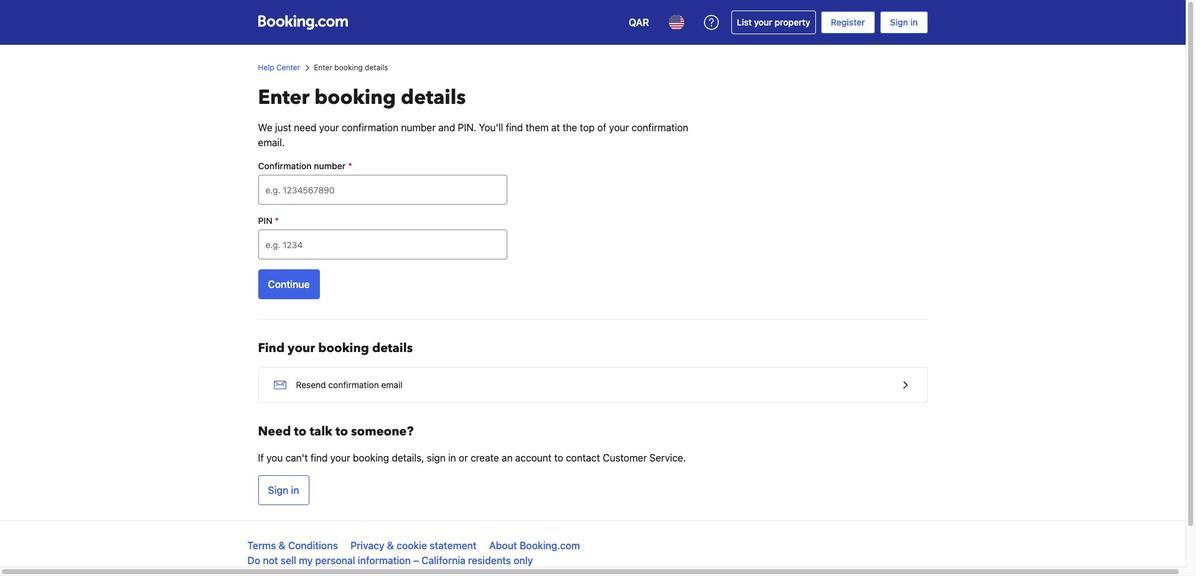 Task type: vqa. For each thing, say whether or not it's contained in the screenshot.
the bottommost Enter
yes



Task type: locate. For each thing, give the bounding box(es) containing it.
sign in link
[[880, 11, 928, 34], [258, 476, 309, 506]]

top
[[580, 122, 595, 133]]

details,
[[392, 453, 424, 464]]

information
[[358, 555, 411, 567]]

center
[[276, 63, 300, 72]]

terms & conditions
[[248, 541, 338, 552]]

0 vertical spatial number
[[401, 122, 436, 133]]

& for privacy
[[387, 541, 394, 552]]

1 vertical spatial sign in link
[[258, 476, 309, 506]]

1 horizontal spatial &
[[387, 541, 394, 552]]

at
[[552, 122, 560, 133]]

1 horizontal spatial enter
[[314, 63, 333, 72]]

sign in
[[890, 17, 918, 27], [268, 485, 299, 496]]

1 horizontal spatial sign in link
[[880, 11, 928, 34]]

enter up just
[[258, 84, 310, 111]]

1 horizontal spatial number
[[401, 122, 436, 133]]

0 horizontal spatial number
[[314, 161, 346, 171]]

0 horizontal spatial in
[[291, 485, 299, 496]]

1 vertical spatial sign in
[[268, 485, 299, 496]]

1 horizontal spatial sign
[[890, 17, 909, 27]]

number left and
[[401, 122, 436, 133]]

*
[[348, 161, 352, 171], [275, 215, 279, 226]]

sign in down you
[[268, 485, 299, 496]]

2 & from the left
[[387, 541, 394, 552]]

1 vertical spatial details
[[401, 84, 466, 111]]

residents
[[468, 555, 511, 567]]

create
[[471, 453, 499, 464]]

contact
[[566, 453, 600, 464]]

sign in right the register
[[890, 17, 918, 27]]

enter
[[314, 63, 333, 72], [258, 84, 310, 111]]

find inside we just need your confirmation number and pin. you'll find them at the top of your confirmation email.
[[506, 122, 523, 133]]

confirmation
[[342, 122, 399, 133], [632, 122, 689, 133], [328, 380, 379, 390]]

booking
[[335, 63, 363, 72], [315, 84, 396, 111], [318, 340, 369, 357], [353, 453, 389, 464]]

* right pin
[[275, 215, 279, 226]]

privacy
[[351, 541, 385, 552]]

terms & conditions link
[[248, 541, 338, 552]]

confirmation inside resend confirmation email button
[[328, 380, 379, 390]]

0 vertical spatial enter
[[314, 63, 333, 72]]

your
[[754, 17, 773, 27], [319, 122, 339, 133], [609, 122, 629, 133], [288, 340, 315, 357], [330, 453, 350, 464]]

not
[[263, 555, 278, 567]]

only
[[514, 555, 533, 567]]

qar
[[629, 17, 649, 28]]

privacy & cookie statement link
[[351, 541, 477, 552]]

and
[[439, 122, 455, 133]]

number
[[401, 122, 436, 133], [314, 161, 346, 171]]

sign in link down you
[[258, 476, 309, 506]]

cookie
[[397, 541, 427, 552]]

sign in for the leftmost sign in link
[[268, 485, 299, 496]]

enter right center
[[314, 63, 333, 72]]

in for topmost sign in link
[[911, 17, 918, 27]]

0 vertical spatial in
[[911, 17, 918, 27]]

0 horizontal spatial sign in link
[[258, 476, 309, 506]]

1 horizontal spatial in
[[448, 453, 456, 464]]

number right confirmation
[[314, 161, 346, 171]]

sell
[[281, 555, 296, 567]]

&
[[279, 541, 286, 552], [387, 541, 394, 552]]

details
[[365, 63, 388, 72], [401, 84, 466, 111], [372, 340, 413, 357]]

help center
[[258, 63, 300, 72]]

do not sell my personal information – california residents only link
[[248, 555, 533, 567]]

2 vertical spatial in
[[291, 485, 299, 496]]

talk
[[310, 423, 333, 440]]

booking.com online hotel reservations image
[[258, 15, 348, 30]]

sign right the register
[[890, 17, 909, 27]]

register link
[[821, 11, 875, 34]]

& up sell
[[279, 541, 286, 552]]

1 vertical spatial sign
[[268, 485, 289, 496]]

we
[[258, 122, 273, 133]]

california
[[422, 555, 466, 567]]

1 horizontal spatial sign in
[[890, 17, 918, 27]]

0 vertical spatial sign in link
[[880, 11, 928, 34]]

0 horizontal spatial sign in
[[268, 485, 299, 496]]

resend confirmation email
[[296, 380, 403, 390]]

booking right center
[[335, 63, 363, 72]]

statement
[[430, 541, 477, 552]]

0 horizontal spatial sign
[[268, 485, 289, 496]]

0 horizontal spatial to
[[294, 423, 307, 440]]

sign
[[427, 453, 446, 464]]

0 vertical spatial sign in
[[890, 17, 918, 27]]

to left contact
[[554, 453, 564, 464]]

your right "find"
[[288, 340, 315, 357]]

to left talk at bottom left
[[294, 423, 307, 440]]

to
[[294, 423, 307, 440], [336, 423, 348, 440], [554, 453, 564, 464]]

an
[[502, 453, 513, 464]]

find right can't
[[311, 453, 328, 464]]

sign
[[890, 17, 909, 27], [268, 485, 289, 496]]

1 horizontal spatial find
[[506, 122, 523, 133]]

1 vertical spatial in
[[448, 453, 456, 464]]

about
[[489, 541, 517, 552]]

find left them
[[506, 122, 523, 133]]

find your booking details
[[258, 340, 413, 357]]

& for terms
[[279, 541, 286, 552]]

0 vertical spatial details
[[365, 63, 388, 72]]

find
[[506, 122, 523, 133], [311, 453, 328, 464]]

1 vertical spatial enter booking details
[[258, 84, 466, 111]]

1 vertical spatial *
[[275, 215, 279, 226]]

continue button
[[258, 270, 320, 300]]

0 vertical spatial find
[[506, 122, 523, 133]]

1 horizontal spatial *
[[348, 161, 352, 171]]

your right 'list'
[[754, 17, 773, 27]]

1 & from the left
[[279, 541, 286, 552]]

you'll
[[479, 122, 503, 133]]

sign down you
[[268, 485, 289, 496]]

& up do not sell my personal information – california residents only link on the bottom left of the page
[[387, 541, 394, 552]]

2 horizontal spatial in
[[911, 17, 918, 27]]

2 horizontal spatial to
[[554, 453, 564, 464]]

to right talk at bottom left
[[336, 423, 348, 440]]

just
[[275, 122, 291, 133]]

0 horizontal spatial &
[[279, 541, 286, 552]]

* up e.g. 1234567890 field
[[348, 161, 352, 171]]

enter booking details
[[314, 63, 388, 72], [258, 84, 466, 111]]

sign in link right 'register' link
[[880, 11, 928, 34]]

of
[[598, 122, 607, 133]]

in
[[911, 17, 918, 27], [448, 453, 456, 464], [291, 485, 299, 496]]

0 horizontal spatial find
[[311, 453, 328, 464]]

if
[[258, 453, 264, 464]]

about booking.com do not sell my personal information – california residents only
[[248, 541, 580, 567]]

1 vertical spatial enter
[[258, 84, 310, 111]]



Task type: describe. For each thing, give the bounding box(es) containing it.
–
[[413, 555, 419, 567]]

2 vertical spatial details
[[372, 340, 413, 357]]

resend confirmation email button
[[259, 368, 928, 403]]

your right need
[[319, 122, 339, 133]]

need
[[258, 423, 291, 440]]

confirmation number *
[[258, 161, 352, 171]]

if you can't find your booking details, sign in or create an account to contact customer service.
[[258, 453, 686, 464]]

sign in for topmost sign in link
[[890, 17, 918, 27]]

0 vertical spatial enter booking details
[[314, 63, 388, 72]]

your down "need to talk to someone?"
[[330, 453, 350, 464]]

your right of
[[609, 122, 629, 133]]

email
[[381, 380, 403, 390]]

in for the leftmost sign in link
[[291, 485, 299, 496]]

continue
[[268, 279, 310, 290]]

0 vertical spatial sign
[[890, 17, 909, 27]]

help
[[258, 63, 274, 72]]

them
[[526, 122, 549, 133]]

help center button
[[258, 62, 300, 73]]

my
[[299, 555, 313, 567]]

service.
[[650, 453, 686, 464]]

account
[[515, 453, 552, 464]]

e.g. 1234567890 field
[[258, 175, 507, 205]]

booking up resend confirmation email
[[318, 340, 369, 357]]

list
[[737, 17, 752, 27]]

list your property
[[737, 17, 811, 27]]

can't
[[286, 453, 308, 464]]

or
[[459, 453, 468, 464]]

personal
[[315, 555, 355, 567]]

we just need your confirmation number and pin. you'll find them at the top of your confirmation email.
[[258, 122, 689, 148]]

terms
[[248, 541, 276, 552]]

0 horizontal spatial *
[[275, 215, 279, 226]]

number inside we just need your confirmation number and pin. you'll find them at the top of your confirmation email.
[[401, 122, 436, 133]]

property
[[775, 17, 811, 27]]

email.
[[258, 137, 285, 148]]

about booking.com link
[[489, 541, 580, 552]]

customer
[[603, 453, 647, 464]]

conditions
[[288, 541, 338, 552]]

your inside list your property link
[[754, 17, 773, 27]]

resend
[[296, 380, 326, 390]]

booking down someone?
[[353, 453, 389, 464]]

booking up need
[[315, 84, 396, 111]]

1 vertical spatial number
[[314, 161, 346, 171]]

register
[[831, 17, 865, 27]]

need
[[294, 122, 317, 133]]

find
[[258, 340, 285, 357]]

1 horizontal spatial to
[[336, 423, 348, 440]]

list your property link
[[732, 11, 816, 34]]

1 vertical spatial find
[[311, 453, 328, 464]]

someone?
[[351, 423, 414, 440]]

confirmation
[[258, 161, 312, 171]]

qar button
[[622, 7, 657, 37]]

do
[[248, 555, 260, 567]]

booking.com
[[520, 541, 580, 552]]

pin *
[[258, 215, 279, 226]]

0 horizontal spatial enter
[[258, 84, 310, 111]]

0 vertical spatial *
[[348, 161, 352, 171]]

pin
[[258, 215, 273, 226]]

privacy & cookie statement
[[351, 541, 477, 552]]

pin.
[[458, 122, 477, 133]]

you
[[267, 453, 283, 464]]

the
[[563, 122, 577, 133]]

e.g. 1234 field
[[258, 230, 507, 260]]

need to talk to someone?
[[258, 423, 414, 440]]



